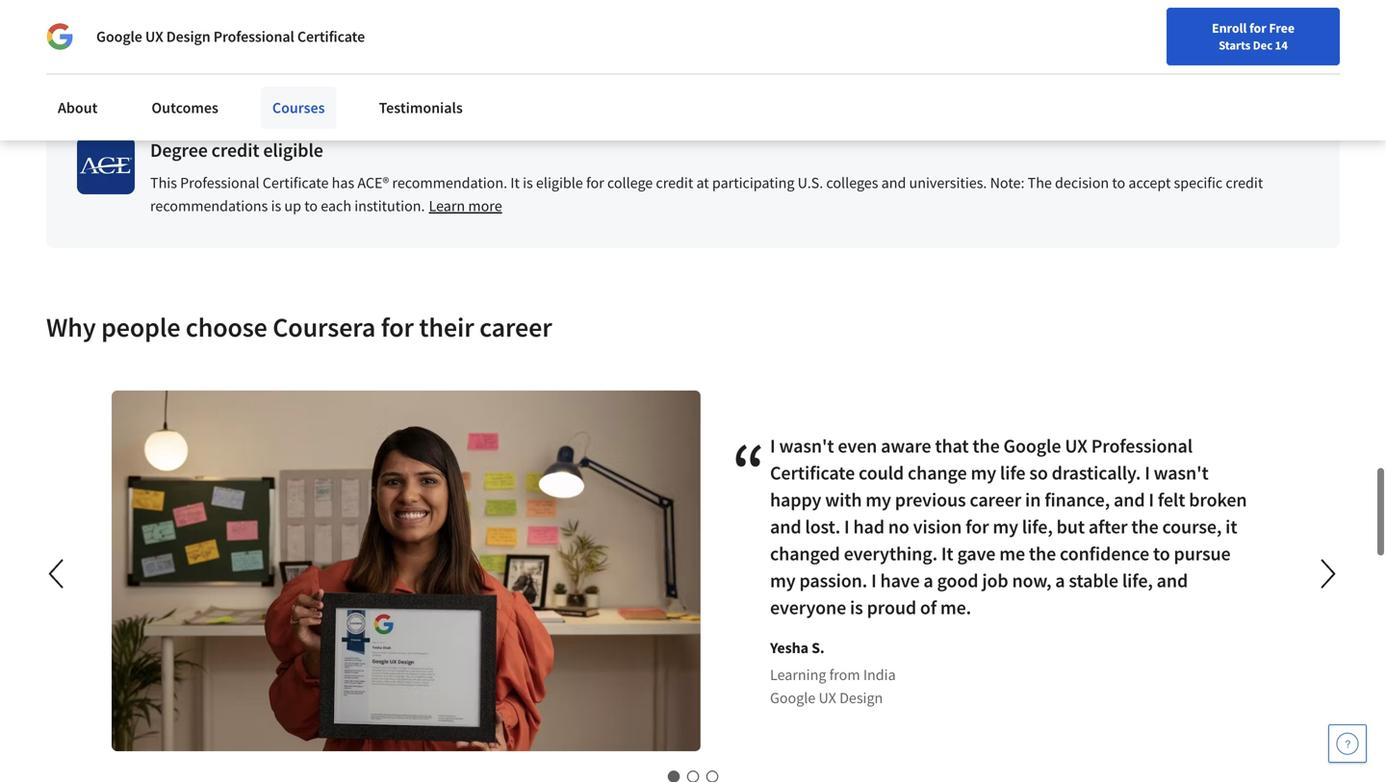 Task type: vqa. For each thing, say whether or not it's contained in the screenshot.
What happens to my existing Specialization subscriptions when I subscribe to Coursera Plus?
no



Task type: locate. For each thing, give the bounding box(es) containing it.
1 horizontal spatial ux
[[819, 687, 837, 706]]

the right "one"
[[815, 19, 836, 38]]

admitted
[[626, 19, 685, 38]]

0 vertical spatial wasn't
[[779, 432, 834, 456]]

professional
[[234, 19, 313, 38], [213, 27, 294, 46], [180, 171, 260, 191], [1092, 432, 1193, 456]]

2 horizontal spatial to
[[1153, 540, 1170, 564]]

credit right the specific
[[1226, 171, 1263, 191]]

career down life
[[970, 486, 1022, 510]]

to right up
[[304, 194, 318, 214]]

is inside " i wasn't even aware that the google ux professional certificate could change my life so drastically. i wasn't happy with my previous career in finance, and i felt broken and lost. i had no vision for my life, but after the course, it changed everything. it gave me the confidence to pursue my passion. i have a good job now, a stable life, and everyone is proud of me.
[[850, 594, 863, 618]]

professional inside 'this professional certificate has ace® recommendation. it is eligible for college credit at participating u.s. colleges and universities. note: the decision to accept specific credit recommendations is up to each institution.'
[[180, 171, 260, 191]]

is
[[523, 171, 533, 191], [271, 194, 281, 214], [850, 594, 863, 618]]

but
[[1057, 513, 1085, 537]]

show notifications image
[[1163, 24, 1186, 47]]

google inside " i wasn't even aware that the google ux professional certificate could change my life so drastically. i wasn't happy with my previous career in finance, and i felt broken and lost. i had no vision for my life, but after the course, it changed everything. it gave me the confidence to pursue my passion. i have a good job now, a stable life, and everyone is proud of me.
[[1004, 432, 1061, 456]]

certificate inside 'this professional certificate has ace® recommendation. it is eligible for college credit at participating u.s. colleges and universities. note: the decision to accept specific credit recommendations is up to each institution.'
[[263, 171, 329, 191]]

0 vertical spatial career
[[480, 309, 552, 342]]

design down from
[[840, 687, 883, 706]]

google inside "yesha s. learning from india google ux design"
[[770, 687, 816, 706]]

2 vertical spatial ux
[[819, 687, 837, 706]]

0 horizontal spatial you
[[117, 19, 141, 38]]

wasn't left even
[[779, 432, 834, 456]]

the
[[815, 19, 836, 38], [973, 432, 1000, 456], [1132, 513, 1159, 537], [1029, 540, 1056, 564]]

life, down confidence
[[1122, 567, 1153, 591]]

and down happy
[[770, 513, 802, 537]]

the right the after
[[1132, 513, 1159, 537]]

1 horizontal spatial career
[[970, 486, 1022, 510]]

credit
[[523, 19, 561, 38], [212, 136, 259, 160], [656, 171, 693, 191], [1226, 171, 1263, 191]]

0 horizontal spatial in
[[756, 19, 768, 38]]

1 horizontal spatial eligible
[[536, 171, 583, 191]]

in down so
[[1025, 486, 1041, 510]]

2 horizontal spatial google
[[1004, 432, 1061, 456]]

1 horizontal spatial design
[[840, 687, 883, 706]]

passion.
[[800, 567, 868, 591]]

certificate
[[297, 27, 365, 46], [263, 171, 329, 191], [770, 459, 855, 483]]

career right the "their"
[[480, 309, 552, 342]]

professional up drastically.
[[1092, 432, 1193, 456]]

go to previous testimonial image
[[36, 549, 80, 595], [49, 558, 63, 587]]

i right "
[[770, 432, 776, 456]]

1 horizontal spatial life,
[[1122, 567, 1153, 591]]

s.
[[812, 637, 825, 656]]

decision
[[1055, 171, 1109, 191]]

1 horizontal spatial is
[[523, 171, 533, 191]]

a
[[924, 567, 934, 591], [1055, 567, 1065, 591]]

college inside 'this professional certificate has ace® recommendation. it is eligible for college credit at participating u.s. colleges and universities. note: the decision to accept specific credit recommendations is up to each institution.'
[[607, 171, 653, 191]]

the
[[1028, 171, 1052, 191]]

design inside "yesha s. learning from india google ux design"
[[840, 687, 883, 706]]

0 horizontal spatial a
[[924, 567, 934, 591]]

now,
[[1012, 567, 1052, 591]]

you
[[117, 19, 141, 38], [390, 19, 413, 38], [575, 19, 599, 38]]

note:
[[990, 171, 1025, 191]]

google left complete
[[96, 27, 142, 46]]

and up the after
[[1114, 486, 1145, 510]]

1 horizontal spatial a
[[1055, 567, 1065, 591]]

my up me
[[993, 513, 1019, 537]]

1 horizontal spatial of
[[920, 594, 937, 618]]

certificate up up
[[263, 171, 329, 191]]

0 vertical spatial to
[[1112, 171, 1126, 191]]

institution.
[[355, 194, 425, 214]]

2 vertical spatial is
[[850, 594, 863, 618]]

2 horizontal spatial is
[[850, 594, 863, 618]]

1 horizontal spatial it
[[941, 540, 954, 564]]

credit left at
[[656, 171, 693, 191]]

happy
[[770, 486, 822, 510]]

gave
[[957, 540, 996, 564]]

of left me.
[[920, 594, 937, 618]]

it
[[511, 171, 520, 191], [941, 540, 954, 564]]

courses link
[[261, 87, 337, 129]]

up
[[284, 194, 301, 214]]

design up outcomes "link"
[[166, 27, 211, 46]]

1 vertical spatial life,
[[1122, 567, 1153, 591]]

2 vertical spatial certificate
[[770, 459, 855, 483]]

wasn't
[[779, 432, 834, 456], [1154, 459, 1209, 483]]

recommendation.
[[392, 171, 507, 191]]

college left at
[[607, 171, 653, 191]]

a right 'now,'
[[1055, 567, 1065, 591]]

1 vertical spatial in
[[1025, 486, 1041, 510]]

have
[[880, 567, 920, 591]]

help center image
[[1336, 733, 1359, 756]]

if
[[564, 19, 572, 38]]

learn
[[429, 194, 465, 214]]

1 a from the left
[[924, 567, 934, 591]]

career
[[480, 309, 552, 342], [970, 486, 1022, 510]]

0 horizontal spatial to
[[304, 194, 318, 214]]

certificate inside " i wasn't even aware that the google ux professional certificate could change my life so drastically. i wasn't happy with my previous career in finance, and i felt broken and lost. i had no vision for my life, but after the course, it changed everything. it gave me the confidence to pursue my passion. i have a good job now, a stable life, and everyone is proud of me.
[[770, 459, 855, 483]]

ux right the when
[[145, 27, 163, 46]]

learn more link
[[429, 194, 502, 214]]

1 vertical spatial it
[[941, 540, 954, 564]]

1 vertical spatial eligible
[[536, 171, 583, 191]]

college
[[475, 19, 520, 38], [607, 171, 653, 191]]

i left felt at the bottom right
[[1149, 486, 1154, 510]]

1 horizontal spatial in
[[1025, 486, 1041, 510]]

eligible
[[263, 136, 323, 160], [536, 171, 583, 191]]

0 vertical spatial of
[[799, 19, 812, 38]]

is left up
[[271, 194, 281, 214]]

0 vertical spatial college
[[475, 19, 520, 38]]

0 horizontal spatial life,
[[1022, 513, 1053, 537]]

1 vertical spatial is
[[271, 194, 281, 214]]

google down learning
[[770, 687, 816, 706]]

0 horizontal spatial google
[[96, 27, 142, 46]]

1 vertical spatial to
[[304, 194, 318, 214]]

professional up recommendations
[[180, 171, 260, 191]]

1 vertical spatial certificate
[[263, 171, 329, 191]]

coursera
[[273, 309, 376, 342]]

certificate up courses
[[297, 27, 365, 46]]

why
[[46, 309, 96, 342]]

certificate up happy
[[770, 459, 855, 483]]

no
[[888, 513, 910, 537]]

google up so
[[1004, 432, 1061, 456]]

change
[[908, 459, 967, 483]]

2 a from the left
[[1055, 567, 1065, 591]]

starts
[[1219, 38, 1251, 53]]

in
[[756, 19, 768, 38], [1025, 486, 1041, 510]]

you right the when
[[117, 19, 141, 38]]

0 horizontal spatial is
[[271, 194, 281, 214]]

i
[[770, 432, 776, 456], [1145, 459, 1150, 483], [1149, 486, 1154, 510], [844, 513, 850, 537], [871, 567, 877, 591]]

to down course,
[[1153, 540, 1170, 564]]

coursera image
[[23, 16, 145, 46]]

0 horizontal spatial ux
[[145, 27, 163, 46]]

google
[[96, 27, 142, 46], [1004, 432, 1061, 456], [770, 687, 816, 706]]

of inside " i wasn't even aware that the google ux professional certificate could change my life so drastically. i wasn't happy with my previous career in finance, and i felt broken and lost. i had no vision for my life, but after the course, it changed everything. it gave me the confidence to pursue my passion. i have a good job now, a stable life, and everyone is proud of me.
[[920, 594, 937, 618]]

2 vertical spatial google
[[770, 687, 816, 706]]

0 horizontal spatial wasn't
[[779, 432, 834, 456]]

everyone
[[770, 594, 846, 618]]

1 vertical spatial google
[[1004, 432, 1061, 456]]

0 horizontal spatial career
[[480, 309, 552, 342]]

and
[[688, 19, 713, 38], [882, 171, 906, 191], [1114, 486, 1145, 510], [770, 513, 802, 537], [1157, 567, 1188, 591]]

2 horizontal spatial you
[[575, 19, 599, 38]]

1 vertical spatial design
[[840, 687, 883, 706]]

i left had
[[844, 513, 850, 537]]

life,
[[1022, 513, 1053, 537], [1122, 567, 1153, 591]]

0 horizontal spatial it
[[511, 171, 520, 191]]

people
[[101, 309, 180, 342]]

life, left but
[[1022, 513, 1053, 537]]

of
[[799, 19, 812, 38], [920, 594, 937, 618]]

0 vertical spatial it
[[511, 171, 520, 191]]

google image
[[46, 23, 73, 50]]

0 horizontal spatial eligible
[[263, 136, 323, 160]]

professional inside " i wasn't even aware that the google ux professional certificate could change my life so drastically. i wasn't happy with my previous career in finance, and i felt broken and lost. i had no vision for my life, but after the course, it changed everything. it gave me the confidence to pursue my passion. i have a good job now, a stable life, and everyone is proud of me.
[[1092, 432, 1193, 456]]

when
[[77, 19, 114, 38]]

previous
[[895, 486, 966, 510]]

3 you from the left
[[575, 19, 599, 38]]

universities.
[[909, 171, 987, 191]]

ux up drastically.
[[1065, 432, 1088, 456]]

0 horizontal spatial design
[[166, 27, 211, 46]]

0 vertical spatial life,
[[1022, 513, 1053, 537]]

1 horizontal spatial college
[[607, 171, 653, 191]]

of right "one"
[[799, 19, 812, 38]]

a right the have
[[924, 567, 934, 591]]

1 vertical spatial ux
[[1065, 432, 1088, 456]]

following
[[839, 19, 899, 38]]

2 horizontal spatial ux
[[1065, 432, 1088, 456]]

i left the have
[[871, 567, 877, 591]]

in left "one"
[[756, 19, 768, 38]]

2 you from the left
[[390, 19, 413, 38]]

enroll
[[1212, 19, 1247, 37]]

0 vertical spatial ux
[[145, 27, 163, 46]]

when you complete this professional certificate, you can earn college credit if you are admitted and enroll in one of the following online degree programs.¹
[[77, 19, 1064, 38]]

india
[[863, 664, 896, 683]]

menu item
[[1018, 19, 1142, 82]]

college right the 'earn'
[[475, 19, 520, 38]]

it down vision
[[941, 540, 954, 564]]

you left can
[[390, 19, 413, 38]]

0 vertical spatial design
[[166, 27, 211, 46]]

one
[[771, 19, 796, 38]]

for
[[1250, 19, 1267, 37], [586, 171, 604, 191], [381, 309, 414, 342], [966, 513, 989, 537]]

complete
[[144, 19, 204, 38]]

ux inside " i wasn't even aware that the google ux professional certificate could change my life so drastically. i wasn't happy with my previous career in finance, and i felt broken and lost. i had no vision for my life, but after the course, it changed everything. it gave me the confidence to pursue my passion. i have a good job now, a stable life, and everyone is proud of me.
[[1065, 432, 1088, 456]]

my down changed
[[770, 567, 796, 591]]

to left accept
[[1112, 171, 1126, 191]]

accept
[[1129, 171, 1171, 191]]

1 horizontal spatial you
[[390, 19, 413, 38]]

ux down from
[[819, 687, 837, 706]]

programs.¹
[[993, 19, 1064, 38]]

to
[[1112, 171, 1126, 191], [304, 194, 318, 214], [1153, 540, 1170, 564]]

0 vertical spatial in
[[756, 19, 768, 38]]

is left the 'proud'
[[850, 594, 863, 618]]

has
[[332, 171, 354, 191]]

it right recommendation.
[[511, 171, 520, 191]]

credit right degree
[[212, 136, 259, 160]]

1 vertical spatial wasn't
[[1154, 459, 1209, 483]]

wasn't up felt at the bottom right
[[1154, 459, 1209, 483]]

learner yesha s india image
[[112, 389, 701, 750]]

and right 'colleges'
[[882, 171, 906, 191]]

go to next testimonial image
[[1307, 549, 1351, 595]]

1 vertical spatial of
[[920, 594, 937, 618]]

2 vertical spatial to
[[1153, 540, 1170, 564]]

credit left if
[[523, 19, 561, 38]]

you right if
[[575, 19, 599, 38]]

1 horizontal spatial google
[[770, 687, 816, 706]]

None search field
[[274, 12, 592, 51]]

is right recommendation.
[[523, 171, 533, 191]]

" i wasn't even aware that the google ux professional certificate could change my life so drastically. i wasn't happy with my previous career in finance, and i felt broken and lost. i had no vision for my life, but after the course, it changed everything. it gave me the confidence to pursue my passion. i have a good job now, a stable life, and everyone is proud of me.
[[732, 420, 1247, 618]]

1 vertical spatial college
[[607, 171, 653, 191]]

changed
[[770, 540, 840, 564]]

0 vertical spatial eligible
[[263, 136, 323, 160]]

1 vertical spatial career
[[970, 486, 1022, 510]]



Task type: describe. For each thing, give the bounding box(es) containing it.
i right drastically.
[[1145, 459, 1150, 483]]

free
[[1269, 19, 1295, 37]]

everything.
[[844, 540, 938, 564]]

online
[[902, 19, 943, 38]]

0 horizontal spatial college
[[475, 19, 520, 38]]

ace®
[[358, 171, 389, 191]]

it
[[1226, 513, 1238, 537]]

learn more
[[429, 194, 502, 214]]

slides element
[[81, 765, 1306, 783]]

and down pursue
[[1157, 567, 1188, 591]]

even
[[838, 432, 877, 456]]

my down 'could'
[[866, 486, 891, 510]]

more
[[468, 194, 502, 214]]

1 horizontal spatial wasn't
[[1154, 459, 1209, 483]]

this professional certificate has ace® recommendation. it is eligible for college credit at participating u.s. colleges and universities. note: the decision to accept specific credit recommendations is up to each institution.
[[150, 171, 1263, 214]]

0 vertical spatial certificate
[[297, 27, 365, 46]]

professional right this
[[234, 19, 313, 38]]

outcomes link
[[140, 87, 230, 129]]

could
[[859, 459, 904, 483]]

degree
[[946, 19, 990, 38]]

testimonials
[[379, 98, 463, 117]]

this
[[150, 171, 177, 191]]

felt
[[1158, 486, 1186, 510]]

good
[[937, 567, 979, 591]]

eligible inside 'this professional certificate has ace® recommendation. it is eligible for college credit at participating u.s. colleges and universities. note: the decision to accept specific credit recommendations is up to each institution.'
[[536, 171, 583, 191]]

why people choose coursera for their career
[[46, 309, 552, 342]]

to inside " i wasn't even aware that the google ux professional certificate could change my life so drastically. i wasn't happy with my previous career in finance, and i felt broken and lost. i had no vision for my life, but after the course, it changed everything. it gave me the confidence to pursue my passion. i have a good job now, a stable life, and everyone is proud of me.
[[1153, 540, 1170, 564]]

earn
[[443, 19, 472, 38]]

dec
[[1253, 38, 1273, 53]]

me
[[1000, 540, 1025, 564]]

participating
[[712, 171, 795, 191]]

from
[[830, 664, 860, 683]]

each
[[321, 194, 351, 214]]

about link
[[46, 87, 109, 129]]

pursue
[[1174, 540, 1231, 564]]

ux inside "yesha s. learning from india google ux design"
[[819, 687, 837, 706]]

finance,
[[1045, 486, 1110, 510]]

u.s.
[[798, 171, 823, 191]]

0 horizontal spatial of
[[799, 19, 812, 38]]

career inside " i wasn't even aware that the google ux professional certificate could change my life so drastically. i wasn't happy with my previous career in finance, and i felt broken and lost. i had no vision for my life, but after the course, it changed everything. it gave me the confidence to pursue my passion. i have a good job now, a stable life, and everyone is proud of me.
[[970, 486, 1022, 510]]

that
[[935, 432, 969, 456]]

colleges
[[826, 171, 879, 191]]

my left life
[[971, 459, 996, 483]]

me.
[[941, 594, 972, 618]]

vision
[[913, 513, 962, 537]]

ace logo image
[[77, 135, 135, 192]]

after
[[1089, 513, 1128, 537]]

this
[[207, 19, 231, 38]]

are
[[602, 19, 623, 38]]

1 you from the left
[[117, 19, 141, 38]]

for inside " i wasn't even aware that the google ux professional certificate could change my life so drastically. i wasn't happy with my previous career in finance, and i felt broken and lost. i had no vision for my life, but after the course, it changed everything. it gave me the confidence to pursue my passion. i have a good job now, a stable life, and everyone is proud of me.
[[966, 513, 989, 537]]

in inside " i wasn't even aware that the google ux professional certificate could change my life so drastically. i wasn't happy with my previous career in finance, and i felt broken and lost. i had no vision for my life, but after the course, it changed everything. it gave me the confidence to pursue my passion. i have a good job now, a stable life, and everyone is proud of me.
[[1025, 486, 1041, 510]]

the up 'now,'
[[1029, 540, 1056, 564]]

enroll for free starts dec 14
[[1212, 19, 1295, 53]]

learning
[[770, 664, 826, 683]]

google ux design professional certificate
[[96, 27, 365, 46]]

1 horizontal spatial to
[[1112, 171, 1126, 191]]

testimonials link
[[367, 87, 474, 129]]

specific
[[1174, 171, 1223, 191]]

yesha s. learning from india google ux design
[[770, 637, 896, 706]]

degree credit eligible
[[150, 136, 323, 160]]

with
[[825, 486, 862, 510]]

it inside 'this professional certificate has ace® recommendation. it is eligible for college credit at participating u.s. colleges and universities. note: the decision to accept specific credit recommendations is up to each institution.'
[[511, 171, 520, 191]]

their
[[419, 309, 474, 342]]

life
[[1000, 459, 1026, 483]]

14
[[1275, 38, 1288, 53]]

stable
[[1069, 567, 1119, 591]]

at
[[697, 171, 709, 191]]

recommendations
[[150, 194, 268, 214]]

it inside " i wasn't even aware that the google ux professional certificate could change my life so drastically. i wasn't happy with my previous career in finance, and i felt broken and lost. i had no vision for my life, but after the course, it changed everything. it gave me the confidence to pursue my passion. i have a good job now, a stable life, and everyone is proud of me.
[[941, 540, 954, 564]]

and left enroll
[[688, 19, 713, 38]]

degree
[[150, 136, 208, 160]]

choose
[[186, 309, 267, 342]]

professional right complete
[[213, 27, 294, 46]]

0 vertical spatial is
[[523, 171, 533, 191]]

about
[[58, 98, 98, 117]]

broken
[[1189, 486, 1247, 510]]

for inside 'this professional certificate has ace® recommendation. it is eligible for college credit at participating u.s. colleges and universities. note: the decision to accept specific credit recommendations is up to each institution.'
[[586, 171, 604, 191]]

outcomes
[[152, 98, 218, 117]]

certificate,
[[317, 19, 386, 38]]

proud
[[867, 594, 917, 618]]

enroll
[[716, 19, 753, 38]]

lost.
[[805, 513, 841, 537]]

"
[[732, 420, 766, 522]]

job
[[982, 567, 1009, 591]]

yesha
[[770, 637, 809, 656]]

the right "that"
[[973, 432, 1000, 456]]

courses
[[272, 98, 325, 117]]

course,
[[1163, 513, 1222, 537]]

so
[[1030, 459, 1048, 483]]

0 vertical spatial google
[[96, 27, 142, 46]]

for inside enroll for free starts dec 14
[[1250, 19, 1267, 37]]

had
[[853, 513, 885, 537]]

drastically.
[[1052, 459, 1141, 483]]

and inside 'this professional certificate has ace® recommendation. it is eligible for college credit at participating u.s. colleges and universities. note: the decision to accept specific credit recommendations is up to each institution.'
[[882, 171, 906, 191]]

confidence
[[1060, 540, 1150, 564]]

can
[[416, 19, 440, 38]]



